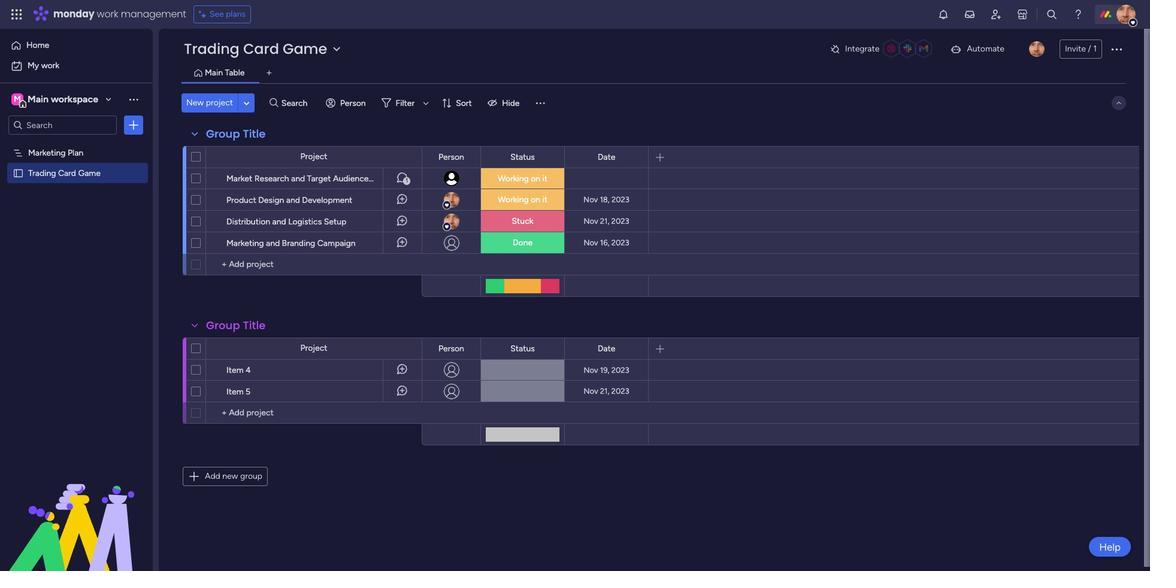 Task type: locate. For each thing, give the bounding box(es) containing it.
1 vertical spatial item
[[226, 387, 244, 397]]

1 2023 from the top
[[612, 195, 630, 204]]

0 horizontal spatial marketing
[[28, 147, 66, 158]]

menu image
[[534, 97, 546, 109]]

nov 18, 2023
[[584, 195, 630, 204]]

plan
[[68, 147, 83, 158]]

0 horizontal spatial game
[[78, 168, 101, 178]]

nov left 19,
[[584, 366, 598, 375]]

1 button
[[383, 168, 422, 189]]

1 date field from the top
[[595, 151, 618, 164]]

1 horizontal spatial work
[[97, 7, 118, 21]]

2023 for product design and development
[[612, 195, 630, 204]]

2023 right 19,
[[611, 366, 629, 375]]

main inside button
[[205, 68, 223, 78]]

main workspace
[[28, 93, 98, 105]]

trading card game down marketing plan
[[28, 168, 101, 178]]

date field up nov 19, 2023
[[595, 342, 618, 356]]

new
[[186, 98, 204, 108]]

2 status from the top
[[511, 344, 535, 354]]

add new group
[[205, 471, 262, 482]]

2 title from the top
[[243, 318, 266, 333]]

1 working from the top
[[498, 173, 529, 184]]

work
[[97, 7, 118, 21], [41, 61, 59, 71]]

person field for first status field from the bottom
[[436, 342, 467, 356]]

options image
[[1109, 42, 1124, 56]]

0 vertical spatial card
[[243, 39, 279, 59]]

working for market research and target audience analysis
[[498, 173, 529, 184]]

21, down 19,
[[600, 387, 609, 396]]

1 horizontal spatial trading card game
[[184, 39, 327, 59]]

main inside workspace selection element
[[28, 93, 49, 105]]

trading
[[184, 39, 239, 59], [28, 168, 56, 178]]

marketing plan
[[28, 147, 83, 158]]

5 nov from the top
[[584, 387, 598, 396]]

1 vertical spatial trading card game
[[28, 168, 101, 178]]

1 right analysis
[[406, 177, 408, 185]]

working
[[498, 173, 529, 184], [498, 195, 529, 205]]

0 vertical spatial working on it
[[498, 173, 548, 184]]

1 nov from the top
[[584, 195, 598, 204]]

lottie animation element
[[0, 450, 153, 571]]

person inside popup button
[[340, 98, 366, 108]]

campaign
[[317, 238, 356, 249]]

4 nov from the top
[[584, 366, 598, 375]]

0 vertical spatial date
[[598, 152, 615, 162]]

main for main workspace
[[28, 93, 49, 105]]

2023 right 18,
[[612, 195, 630, 204]]

market
[[226, 174, 252, 184]]

person for first status field from the bottom
[[439, 344, 464, 354]]

setup
[[324, 217, 346, 227]]

done
[[513, 238, 533, 248]]

distribution
[[226, 217, 270, 227]]

target
[[307, 174, 331, 184]]

home option
[[7, 36, 146, 55]]

4 2023 from the top
[[611, 366, 629, 375]]

1 project from the top
[[300, 152, 327, 162]]

16,
[[600, 238, 610, 247]]

1 vertical spatial date field
[[595, 342, 618, 356]]

title
[[243, 126, 266, 141], [243, 318, 266, 333]]

stuck
[[512, 216, 533, 226]]

2023
[[612, 195, 630, 204], [611, 217, 629, 226], [611, 238, 629, 247], [611, 366, 629, 375], [611, 387, 629, 396]]

work inside option
[[41, 61, 59, 71]]

nov down nov 19, 2023
[[584, 387, 598, 396]]

group title up item 4
[[206, 318, 266, 333]]

2 + add project text field from the top
[[212, 406, 416, 421]]

nov 16, 2023
[[584, 238, 629, 247]]

1 status from the top
[[511, 152, 535, 162]]

1 vertical spatial working
[[498, 195, 529, 205]]

group down project
[[206, 126, 240, 141]]

1 vertical spatial trading
[[28, 168, 56, 178]]

21, up 16,
[[600, 217, 609, 226]]

2023 right 16,
[[611, 238, 629, 247]]

analysis
[[371, 174, 401, 184]]

marketing
[[28, 147, 66, 158], [226, 238, 264, 249]]

1 group title field from the top
[[203, 126, 269, 142]]

on for product design and development
[[531, 195, 540, 205]]

item for item 4
[[226, 365, 244, 376]]

work for my
[[41, 61, 59, 71]]

0 horizontal spatial card
[[58, 168, 76, 178]]

1 vertical spatial nov 21, 2023
[[584, 387, 629, 396]]

card
[[243, 39, 279, 59], [58, 168, 76, 178]]

1 horizontal spatial main
[[205, 68, 223, 78]]

hide
[[502, 98, 520, 108]]

group title down angle down image
[[206, 126, 266, 141]]

working on it for market research and target audience analysis
[[498, 173, 548, 184]]

1 vertical spatial on
[[531, 195, 540, 205]]

nov left 16,
[[584, 238, 598, 247]]

0 vertical spatial status
[[511, 152, 535, 162]]

0 horizontal spatial trading card game
[[28, 168, 101, 178]]

date field up "nov 18, 2023"
[[595, 151, 618, 164]]

trading right public board image
[[28, 168, 56, 178]]

1 vertical spatial main
[[28, 93, 49, 105]]

trading up main table
[[184, 39, 239, 59]]

see plans
[[209, 9, 246, 19]]

0 vertical spatial group title
[[206, 126, 266, 141]]

group for second status field from the bottom of the page person field
[[206, 126, 240, 141]]

0 vertical spatial 1
[[1093, 44, 1097, 54]]

logistics
[[288, 217, 322, 227]]

0 horizontal spatial main
[[28, 93, 49, 105]]

game up search field
[[283, 39, 327, 59]]

person
[[340, 98, 366, 108], [439, 152, 464, 162], [439, 344, 464, 354]]

1
[[1093, 44, 1097, 54], [406, 177, 408, 185]]

1 horizontal spatial game
[[283, 39, 327, 59]]

title up the 4 at the bottom left
[[243, 318, 266, 333]]

v2 search image
[[270, 96, 278, 110]]

0 vertical spatial date field
[[595, 151, 618, 164]]

0 vertical spatial item
[[226, 365, 244, 376]]

1 right /
[[1093, 44, 1097, 54]]

invite / 1
[[1065, 44, 1097, 54]]

2 working from the top
[[498, 195, 529, 205]]

project
[[300, 152, 327, 162], [300, 343, 327, 353]]

1 vertical spatial project
[[300, 343, 327, 353]]

0 vertical spatial marketing
[[28, 147, 66, 158]]

nov 21, 2023
[[584, 217, 629, 226], [584, 387, 629, 396]]

hide button
[[483, 93, 527, 113]]

2 21, from the top
[[600, 387, 609, 396]]

1 21, from the top
[[600, 217, 609, 226]]

0 vertical spatial person field
[[436, 151, 467, 164]]

invite members image
[[990, 8, 1002, 20]]

group for first status field from the bottom person field
[[206, 318, 240, 333]]

it for product design and development
[[542, 195, 548, 205]]

card up add view image
[[243, 39, 279, 59]]

trading card game
[[184, 39, 327, 59], [28, 168, 101, 178]]

2 person field from the top
[[436, 342, 467, 356]]

options image
[[128, 119, 140, 131]]

0 vertical spatial group
[[206, 126, 240, 141]]

1 vertical spatial group title
[[206, 318, 266, 333]]

trading card game up add view image
[[184, 39, 327, 59]]

card down plan
[[58, 168, 76, 178]]

design
[[258, 195, 284, 205]]

tab inside 'main table' tab list
[[260, 63, 279, 83]]

2 project from the top
[[300, 343, 327, 353]]

2 on from the top
[[531, 195, 540, 205]]

game
[[283, 39, 327, 59], [78, 168, 101, 178]]

date
[[598, 152, 615, 162], [598, 344, 615, 354]]

1 date from the top
[[598, 152, 615, 162]]

game down plan
[[78, 168, 101, 178]]

2 item from the top
[[226, 387, 244, 397]]

nov 21, 2023 down nov 19, 2023
[[584, 387, 629, 396]]

1 vertical spatial person
[[439, 152, 464, 162]]

2 group title from the top
[[206, 318, 266, 333]]

1 vertical spatial group
[[206, 318, 240, 333]]

invite
[[1065, 44, 1086, 54]]

1 vertical spatial game
[[78, 168, 101, 178]]

2 working on it from the top
[[498, 195, 548, 205]]

item for item 5
[[226, 387, 244, 397]]

1 horizontal spatial 1
[[1093, 44, 1097, 54]]

add view image
[[267, 69, 272, 78]]

1 vertical spatial work
[[41, 61, 59, 71]]

main
[[205, 68, 223, 78], [28, 93, 49, 105]]

0 vertical spatial 21,
[[600, 217, 609, 226]]

0 horizontal spatial trading
[[28, 168, 56, 178]]

nov for product design and development
[[584, 195, 598, 204]]

date field for first status field from the bottom
[[595, 342, 618, 356]]

0 vertical spatial it
[[542, 173, 548, 184]]

on
[[531, 173, 540, 184], [531, 195, 540, 205]]

main left 'table'
[[205, 68, 223, 78]]

1 group title from the top
[[206, 126, 266, 141]]

0 vertical spatial title
[[243, 126, 266, 141]]

0 horizontal spatial work
[[41, 61, 59, 71]]

2 it from the top
[[542, 195, 548, 205]]

1 horizontal spatial card
[[243, 39, 279, 59]]

my work
[[28, 61, 59, 71]]

product design and development
[[226, 195, 352, 205]]

person field for second status field from the bottom of the page
[[436, 151, 467, 164]]

workspace
[[51, 93, 98, 105]]

lottie animation image
[[0, 450, 153, 571]]

on for market research and target audience analysis
[[531, 173, 540, 184]]

help image
[[1072, 8, 1084, 20]]

help button
[[1089, 537, 1131, 557]]

working on it
[[498, 173, 548, 184], [498, 195, 548, 205]]

status
[[511, 152, 535, 162], [511, 344, 535, 354]]

distribution and logistics setup
[[226, 217, 346, 227]]

item
[[226, 365, 244, 376], [226, 387, 244, 397]]

2 group title field from the top
[[203, 318, 269, 334]]

date up "nov 18, 2023"
[[598, 152, 615, 162]]

notifications image
[[937, 8, 949, 20]]

group
[[240, 471, 262, 482]]

plans
[[226, 9, 246, 19]]

0 vertical spatial project
[[300, 152, 327, 162]]

title for first status field from the bottom
[[243, 318, 266, 333]]

1 vertical spatial it
[[542, 195, 548, 205]]

group title for first status field from the bottom
[[206, 318, 266, 333]]

option
[[0, 142, 153, 144]]

3 nov from the top
[[584, 238, 598, 247]]

2 date from the top
[[598, 344, 615, 354]]

1 vertical spatial title
[[243, 318, 266, 333]]

1 on from the top
[[531, 173, 540, 184]]

tab
[[260, 63, 279, 83]]

1 working on it from the top
[[498, 173, 548, 184]]

work right monday
[[97, 7, 118, 21]]

2 2023 from the top
[[611, 217, 629, 226]]

marketing inside list box
[[28, 147, 66, 158]]

marketing and branding campaign
[[226, 238, 356, 249]]

0 vertical spatial nov 21, 2023
[[584, 217, 629, 226]]

1 vertical spatial + add project text field
[[212, 406, 416, 421]]

0 vertical spatial main
[[205, 68, 223, 78]]

0 horizontal spatial 1
[[406, 177, 408, 185]]

main right workspace icon
[[28, 93, 49, 105]]

+ Add project text field
[[212, 258, 416, 272], [212, 406, 416, 421]]

research
[[254, 174, 289, 184]]

0 vertical spatial working
[[498, 173, 529, 184]]

1 item from the top
[[226, 365, 244, 376]]

0 vertical spatial + add project text field
[[212, 258, 416, 272]]

group title field up item 4
[[203, 318, 269, 334]]

main table tab list
[[182, 63, 1126, 83]]

2 date field from the top
[[595, 342, 618, 356]]

list box
[[0, 140, 153, 345]]

2023 down nov 19, 2023
[[611, 387, 629, 396]]

main for main table
[[205, 68, 223, 78]]

marketing down 'distribution'
[[226, 238, 264, 249]]

1 vertical spatial status field
[[508, 342, 538, 356]]

game inside list box
[[78, 168, 101, 178]]

1 vertical spatial date
[[598, 344, 615, 354]]

Date field
[[595, 151, 618, 164], [595, 342, 618, 356]]

1 group from the top
[[206, 126, 240, 141]]

home
[[26, 40, 49, 50]]

nov down "nov 18, 2023"
[[584, 217, 598, 226]]

date field for second status field from the bottom of the page
[[595, 151, 618, 164]]

select product image
[[11, 8, 23, 20]]

branding
[[282, 238, 315, 249]]

0 vertical spatial trading
[[184, 39, 239, 59]]

item left the 4 at the bottom left
[[226, 365, 244, 376]]

it for market research and target audience analysis
[[542, 173, 548, 184]]

new
[[222, 471, 238, 482]]

nov
[[584, 195, 598, 204], [584, 217, 598, 226], [584, 238, 598, 247], [584, 366, 598, 375], [584, 387, 598, 396]]

1 title from the top
[[243, 126, 266, 141]]

item left 5 on the left bottom of page
[[226, 387, 244, 397]]

and left the "target"
[[291, 174, 305, 184]]

and
[[291, 174, 305, 184], [286, 195, 300, 205], [272, 217, 286, 227], [266, 238, 280, 249]]

james peterson image
[[1117, 5, 1136, 24]]

0 vertical spatial on
[[531, 173, 540, 184]]

1 vertical spatial person field
[[436, 342, 467, 356]]

table
[[225, 68, 245, 78]]

1 vertical spatial group title field
[[203, 318, 269, 334]]

1 vertical spatial marketing
[[226, 238, 264, 249]]

collapse image
[[1114, 98, 1124, 108]]

2 vertical spatial person
[[439, 344, 464, 354]]

1 person field from the top
[[436, 151, 467, 164]]

group up item 4
[[206, 318, 240, 333]]

project
[[206, 98, 233, 108]]

Group Title field
[[203, 126, 269, 142], [203, 318, 269, 334]]

1 vertical spatial 21,
[[600, 387, 609, 396]]

work right my
[[41, 61, 59, 71]]

0 vertical spatial person
[[340, 98, 366, 108]]

nov 21, 2023 up nov 16, 2023 on the right of page
[[584, 217, 629, 226]]

project for second status field from the bottom of the page person field
[[300, 152, 327, 162]]

3 2023 from the top
[[611, 238, 629, 247]]

audience
[[333, 174, 369, 184]]

0 vertical spatial work
[[97, 7, 118, 21]]

1 vertical spatial working on it
[[498, 195, 548, 205]]

0 vertical spatial group title field
[[203, 126, 269, 142]]

marketing left plan
[[28, 147, 66, 158]]

group title field down angle down image
[[203, 126, 269, 142]]

group title
[[206, 126, 266, 141], [206, 318, 266, 333]]

2023 up nov 16, 2023 on the right of page
[[611, 217, 629, 226]]

item 4
[[226, 365, 251, 376]]

5 2023 from the top
[[611, 387, 629, 396]]

group
[[206, 126, 240, 141], [206, 318, 240, 333]]

marketing for marketing plan
[[28, 147, 66, 158]]

1 horizontal spatial marketing
[[226, 238, 264, 249]]

0 vertical spatial status field
[[508, 151, 538, 164]]

1 it from the top
[[542, 173, 548, 184]]

21,
[[600, 217, 609, 226], [600, 387, 609, 396]]

it
[[542, 173, 548, 184], [542, 195, 548, 205]]

Status field
[[508, 151, 538, 164], [508, 342, 538, 356]]

1 vertical spatial status
[[511, 344, 535, 354]]

title down angle down image
[[243, 126, 266, 141]]

nov left 18,
[[584, 195, 598, 204]]

Person field
[[436, 151, 467, 164], [436, 342, 467, 356]]

2 group from the top
[[206, 318, 240, 333]]

date up nov 19, 2023
[[598, 344, 615, 354]]



Task type: describe. For each thing, give the bounding box(es) containing it.
search everything image
[[1046, 8, 1058, 20]]

4
[[246, 365, 251, 376]]

monday marketplace image
[[1017, 8, 1029, 20]]

help
[[1099, 541, 1121, 553]]

1 + add project text field from the top
[[212, 258, 416, 272]]

0 vertical spatial game
[[283, 39, 327, 59]]

and down distribution and logistics setup
[[266, 238, 280, 249]]

development
[[302, 195, 352, 205]]

working for product design and development
[[498, 195, 529, 205]]

main table button
[[202, 66, 248, 80]]

marketing for marketing and branding campaign
[[226, 238, 264, 249]]

item 5
[[226, 387, 250, 397]]

1 vertical spatial card
[[58, 168, 76, 178]]

sort button
[[437, 93, 479, 113]]

arrow down image
[[419, 96, 433, 110]]

1 nov 21, 2023 from the top
[[584, 217, 629, 226]]

date for first status field from the bottom
[[598, 344, 615, 354]]

invite / 1 button
[[1060, 40, 1102, 59]]

Search in workspace field
[[25, 118, 100, 132]]

group title for second status field from the bottom of the page
[[206, 126, 266, 141]]

and down design
[[272, 217, 286, 227]]

main table
[[205, 68, 245, 78]]

integrate
[[845, 44, 880, 54]]

nov 19, 2023
[[584, 366, 629, 375]]

status for second status field from the bottom of the page
[[511, 152, 535, 162]]

18,
[[600, 195, 610, 204]]

trading card game inside list box
[[28, 168, 101, 178]]

5
[[246, 387, 250, 397]]

title for second status field from the bottom of the page
[[243, 126, 266, 141]]

monday
[[53, 7, 94, 21]]

2 status field from the top
[[508, 342, 538, 356]]

person for second status field from the bottom of the page
[[439, 152, 464, 162]]

workspace image
[[11, 93, 23, 106]]

trading card game button
[[182, 39, 346, 59]]

working on it for product design and development
[[498, 195, 548, 205]]

project for first status field from the bottom person field
[[300, 343, 327, 353]]

home link
[[7, 36, 146, 55]]

date for second status field from the bottom of the page
[[598, 152, 615, 162]]

add new group button
[[183, 467, 268, 486]]

add
[[205, 471, 220, 482]]

update feed image
[[964, 8, 976, 20]]

market research and target audience analysis
[[226, 174, 401, 184]]

new project button
[[182, 93, 238, 113]]

trading inside list box
[[28, 168, 56, 178]]

2023 for item 4
[[611, 366, 629, 375]]

product
[[226, 195, 256, 205]]

workspace selection element
[[11, 92, 100, 108]]

workspace options image
[[128, 93, 140, 105]]

list box containing marketing plan
[[0, 140, 153, 345]]

and right design
[[286, 195, 300, 205]]

see plans button
[[193, 5, 251, 23]]

work for monday
[[97, 7, 118, 21]]

2 nov 21, 2023 from the top
[[584, 387, 629, 396]]

m
[[14, 94, 21, 104]]

1 horizontal spatial trading
[[184, 39, 239, 59]]

filter button
[[377, 93, 433, 113]]

public board image
[[13, 167, 24, 179]]

filter
[[396, 98, 415, 108]]

integrate button
[[825, 37, 941, 62]]

automate button
[[945, 40, 1009, 59]]

nov for marketing and branding campaign
[[584, 238, 598, 247]]

group title field for second status field from the bottom of the page person field
[[203, 126, 269, 142]]

status for first status field from the bottom
[[511, 344, 535, 354]]

/
[[1088, 44, 1091, 54]]

my work option
[[7, 56, 146, 75]]

sort
[[456, 98, 472, 108]]

james peterson image
[[1029, 41, 1045, 57]]

angle down image
[[244, 99, 249, 108]]

19,
[[600, 366, 610, 375]]

group title field for first status field from the bottom person field
[[203, 318, 269, 334]]

my
[[28, 61, 39, 71]]

new project
[[186, 98, 233, 108]]

1 status field from the top
[[508, 151, 538, 164]]

nov for item 4
[[584, 366, 598, 375]]

2023 for marketing and branding campaign
[[611, 238, 629, 247]]

2 nov from the top
[[584, 217, 598, 226]]

see
[[209, 9, 224, 19]]

my work link
[[7, 56, 146, 75]]

person button
[[321, 93, 373, 113]]

management
[[121, 7, 186, 21]]

1 vertical spatial 1
[[406, 177, 408, 185]]

automate
[[967, 44, 1005, 54]]

Search field
[[278, 95, 314, 111]]

0 vertical spatial trading card game
[[184, 39, 327, 59]]

monday work management
[[53, 7, 186, 21]]



Task type: vqa. For each thing, say whether or not it's contained in the screenshot.
10m
no



